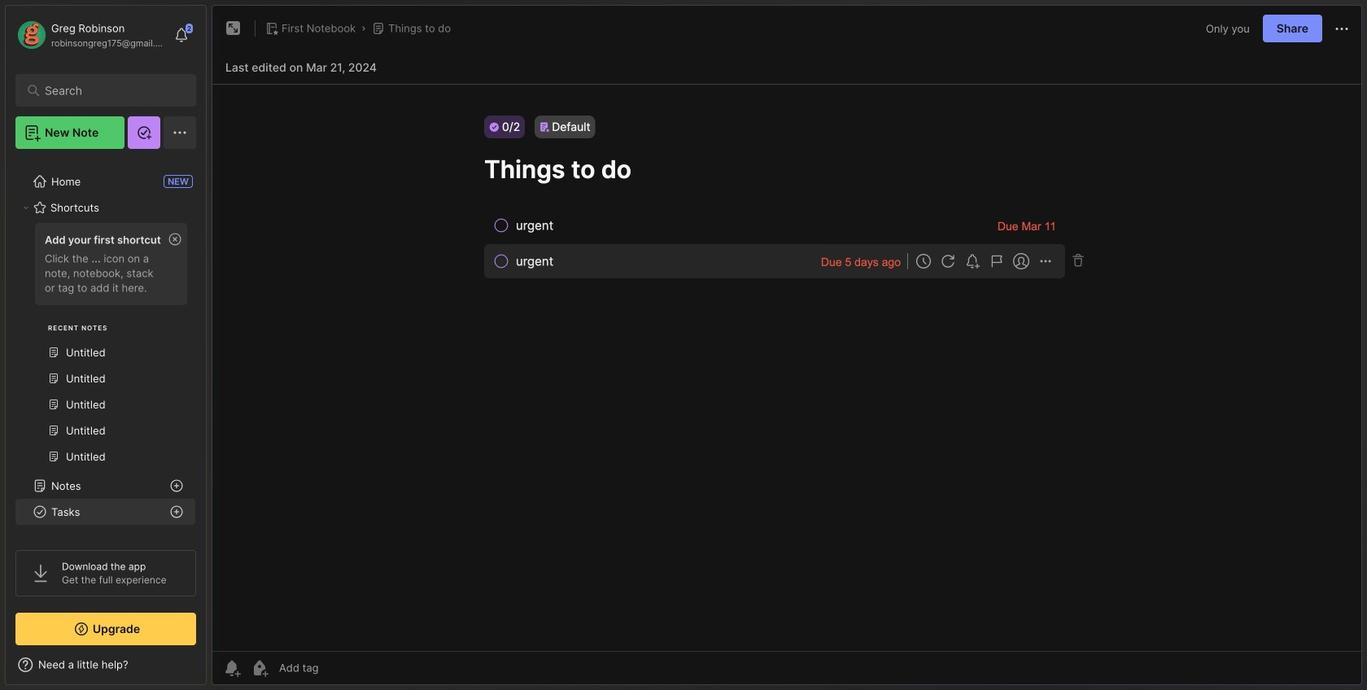 Task type: describe. For each thing, give the bounding box(es) containing it.
none search field inside the main 'element'
[[45, 81, 175, 100]]

Note Editor text field
[[212, 84, 1362, 651]]

tree inside the main 'element'
[[6, 159, 206, 675]]

note window element
[[212, 5, 1363, 690]]

group inside the main 'element'
[[15, 218, 195, 480]]

click to collapse image
[[206, 660, 218, 680]]

main element
[[0, 0, 212, 690]]

WHAT'S NEW field
[[6, 652, 206, 678]]



Task type: vqa. For each thing, say whether or not it's contained in the screenshot.
Search text field
yes



Task type: locate. For each thing, give the bounding box(es) containing it.
Search text field
[[45, 83, 175, 99]]

group
[[15, 218, 195, 480]]

add a reminder image
[[222, 659, 242, 678]]

more actions image
[[1333, 19, 1352, 39]]

More actions field
[[1333, 18, 1352, 39]]

add tag image
[[250, 659, 269, 678]]

None search field
[[45, 81, 175, 100]]

tree
[[6, 159, 206, 675]]

Account field
[[15, 19, 166, 51]]

expand note image
[[224, 19, 243, 38]]

Add tag field
[[278, 661, 400, 675]]



